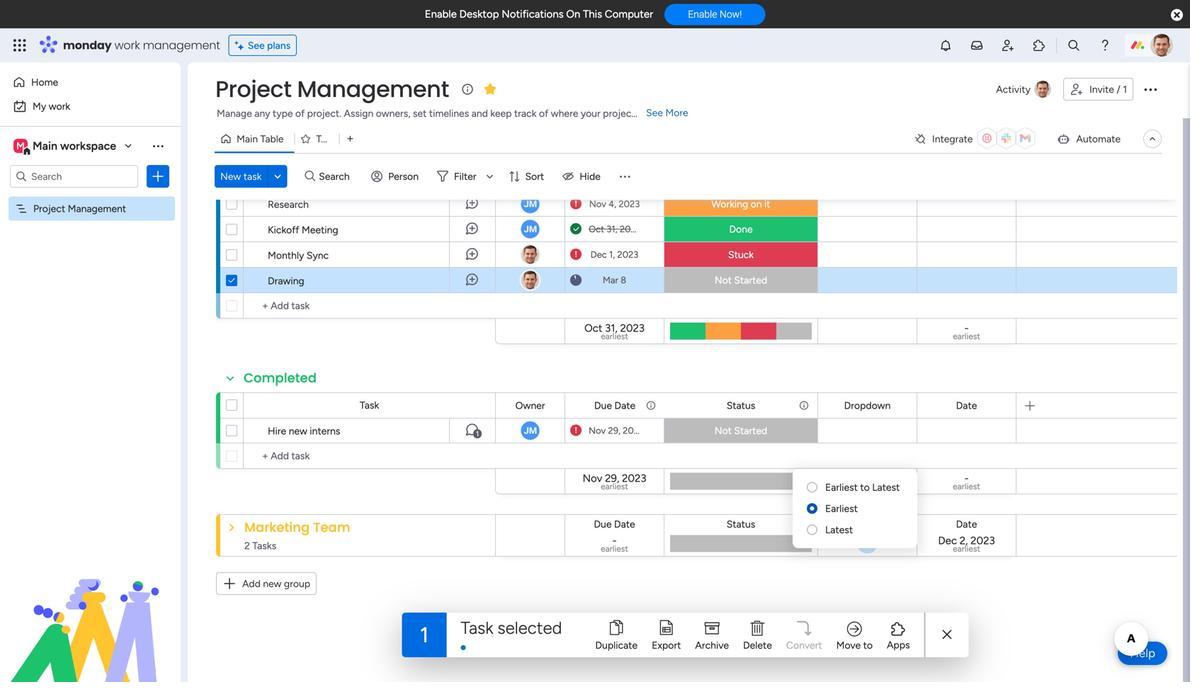 Task type: vqa. For each thing, say whether or not it's contained in the screenshot.
See plans "image"
no



Task type: describe. For each thing, give the bounding box(es) containing it.
activity button
[[991, 78, 1058, 101]]

my work option
[[9, 95, 172, 118]]

arrow down image
[[481, 168, 498, 185]]

2,
[[960, 534, 968, 547]]

new
[[220, 170, 241, 182]]

see plans
[[248, 39, 291, 51]]

enable now! button
[[665, 4, 765, 25]]

my work link
[[9, 95, 172, 118]]

your
[[581, 107, 601, 119]]

remove from favorites image
[[483, 82, 497, 96]]

4,
[[609, 198, 616, 210]]

invite
[[1090, 83, 1114, 95]]

invite / 1
[[1090, 83, 1127, 95]]

table button
[[294, 128, 340, 150]]

kickoff
[[268, 224, 299, 236]]

earliest for earliest to latest
[[825, 481, 858, 493]]

- inside due date - earliest
[[612, 534, 617, 547]]

31, for oct 31, 2023
[[607, 224, 618, 235]]

main for main table
[[237, 133, 258, 145]]

1 started from the top
[[734, 274, 767, 286]]

1 status from the top
[[727, 400, 755, 412]]

v2 done deadline image
[[570, 222, 582, 236]]

workspace selection element
[[13, 137, 118, 156]]

nov 29, 2023 earliest
[[583, 472, 646, 492]]

where
[[551, 107, 578, 119]]

invite members image
[[1001, 38, 1015, 52]]

select product image
[[13, 38, 27, 52]]

1 table from the left
[[260, 133, 284, 145]]

timelines
[[429, 107, 469, 119]]

hide
[[580, 170, 601, 182]]

1,
[[609, 249, 615, 260]]

1 vertical spatial -
[[964, 472, 969, 485]]

2 table from the left
[[316, 133, 340, 145]]

nov for nov 29, 2023 earliest
[[583, 472, 602, 485]]

lottie animation element
[[0, 539, 181, 682]]

main workspace
[[33, 139, 116, 153]]

project inside list box
[[33, 203, 65, 215]]

2023 for nov 29, 2023
[[623, 425, 644, 436]]

management
[[143, 37, 220, 53]]

2 owner from the top
[[515, 400, 545, 412]]

see for see plans
[[248, 39, 265, 51]]

apps
[[887, 639, 910, 651]]

earliest inside oct 31, 2023 earliest
[[601, 331, 628, 341]]

kickoff meeting
[[268, 224, 338, 236]]

1 due date field from the top
[[591, 178, 639, 194]]

archive
[[695, 639, 729, 651]]

selected
[[498, 618, 562, 638]]

on
[[566, 8, 580, 21]]

monday work management
[[63, 37, 220, 53]]

keep
[[490, 107, 512, 119]]

Project Management field
[[212, 73, 453, 105]]

date inside due date - earliest
[[614, 518, 635, 530]]

oct for oct 31, 2023 earliest
[[584, 322, 602, 335]]

working on it
[[712, 198, 770, 210]]

to for move
[[863, 639, 873, 651]]

plans
[[267, 39, 291, 51]]

owners,
[[376, 107, 411, 119]]

monthly
[[268, 249, 304, 261]]

see more link
[[645, 106, 690, 120]]

work for monday
[[114, 37, 140, 53]]

group
[[284, 578, 310, 590]]

main table button
[[215, 128, 294, 150]]

desktop
[[459, 8, 499, 21]]

project.
[[307, 107, 341, 119]]

1 not started from the top
[[715, 274, 767, 286]]

main table
[[237, 133, 284, 145]]

2 status from the top
[[727, 518, 755, 530]]

help button
[[1118, 642, 1168, 665]]

2023 for dec 1, 2023
[[617, 249, 639, 260]]

2 not from the top
[[715, 425, 732, 437]]

home link
[[9, 71, 172, 94]]

filter button
[[431, 165, 498, 188]]

earliest for earliest
[[825, 503, 858, 515]]

this
[[583, 8, 602, 21]]

on
[[751, 198, 762, 210]]

add new group
[[242, 578, 310, 590]]

work for my
[[49, 100, 70, 112]]

do
[[263, 150, 280, 168]]

task selected
[[461, 618, 562, 638]]

now!
[[720, 8, 742, 20]]

date dec 2, 2023 earliest
[[938, 518, 995, 554]]

to do
[[244, 150, 280, 168]]

monday
[[63, 37, 112, 53]]

new for hire
[[289, 425, 307, 437]]

workspace
[[60, 139, 116, 153]]

v2 search image
[[305, 168, 315, 184]]

due date field for owner
[[591, 398, 639, 413]]

automate
[[1076, 133, 1121, 145]]

it
[[764, 198, 770, 210]]

earliest inside the 'date dec 2, 2023 earliest'
[[953, 544, 980, 554]]

terry turtle image
[[1151, 34, 1173, 57]]

1 date field from the top
[[953, 398, 981, 413]]

2 not started from the top
[[715, 425, 767, 437]]

see more
[[646, 107, 688, 119]]

stuck
[[728, 249, 754, 261]]

dropdown for first dropdown field from the top
[[844, 400, 891, 412]]

more
[[665, 107, 688, 119]]

drawing
[[268, 275, 304, 287]]

options image
[[1142, 81, 1159, 98]]

assign
[[344, 107, 373, 119]]

filter
[[454, 170, 476, 182]]

update feed image
[[970, 38, 984, 52]]

delete
[[743, 639, 772, 651]]

integrate button
[[908, 124, 1045, 154]]

stands.
[[638, 107, 669, 119]]

2 started from the top
[[734, 425, 767, 437]]

new task
[[220, 170, 262, 182]]

1 due from the top
[[594, 180, 612, 192]]

To Do field
[[240, 150, 283, 169]]

sort
[[525, 170, 544, 182]]

home
[[31, 76, 58, 88]]

26
[[863, 538, 872, 549]]

v2 overdue deadline image for nov 4, 2023
[[570, 197, 582, 211]]

2023 for nov 4, 2023
[[619, 198, 640, 210]]

29, for nov 29, 2023
[[608, 425, 621, 436]]

track
[[514, 107, 537, 119]]

task for completed
[[360, 399, 379, 411]]

new for add
[[263, 578, 282, 590]]

dropdown for 2nd dropdown field
[[844, 518, 891, 530]]

menu image
[[618, 169, 632, 183]]

manage
[[217, 107, 252, 119]]

help
[[1130, 646, 1155, 661]]

0 vertical spatial project management
[[215, 73, 449, 105]]

+ add task text field for 29,
[[251, 448, 489, 465]]

nov for nov 4, 2023
[[589, 198, 606, 210]]

type
[[273, 107, 293, 119]]

any
[[255, 107, 270, 119]]

see plans button
[[229, 35, 297, 56]]

computer
[[605, 8, 653, 21]]

1 button
[[449, 418, 495, 443]]

workspace options image
[[151, 139, 165, 153]]

8
[[621, 275, 626, 286]]

add view image
[[347, 134, 353, 144]]

2 vertical spatial 1
[[420, 622, 429, 648]]

column information image for due date
[[645, 400, 657, 411]]



Task type: locate. For each thing, give the bounding box(es) containing it.
0 vertical spatial earliest
[[825, 481, 858, 493]]

collapse board header image
[[1147, 133, 1158, 145]]

due date field down nov 29, 2023 earliest
[[590, 516, 639, 532]]

0 horizontal spatial latest
[[825, 524, 853, 536]]

2023 right the 1,
[[617, 249, 639, 260]]

management down the search in workspace field
[[68, 203, 126, 215]]

0 vertical spatial - earliest
[[953, 322, 980, 341]]

angle down image
[[274, 171, 281, 182]]

due up nov 29, 2023
[[594, 400, 612, 412]]

new task button
[[215, 165, 267, 188]]

management up 'assign'
[[297, 73, 449, 105]]

0 horizontal spatial work
[[49, 100, 70, 112]]

0 horizontal spatial project
[[33, 203, 65, 215]]

latest down earliest to latest
[[825, 524, 853, 536]]

2023 down nov 29, 2023
[[622, 472, 646, 485]]

1 vertical spatial see
[[646, 107, 663, 119]]

2023 right 4,
[[619, 198, 640, 210]]

earliest inside due date - earliest
[[601, 544, 628, 554]]

1 not from the top
[[715, 274, 732, 286]]

1 vertical spatial work
[[49, 100, 70, 112]]

1 vertical spatial 29,
[[605, 472, 619, 485]]

v2 overdue deadline image
[[570, 248, 582, 261]]

v2 overdue deadline image for nov 29, 2023
[[570, 424, 582, 437]]

0 vertical spatial owner field
[[512, 178, 549, 194]]

29, for nov 29, 2023 earliest
[[605, 472, 619, 485]]

oct 31, 2023
[[589, 224, 641, 235]]

2023 right 2,
[[971, 534, 995, 547]]

0 vertical spatial started
[[734, 274, 767, 286]]

+ Add task text field
[[251, 298, 489, 315], [251, 448, 489, 465]]

Search in workspace field
[[30, 168, 118, 185]]

31, inside oct 31, 2023 earliest
[[605, 322, 618, 335]]

1 vertical spatial management
[[68, 203, 126, 215]]

1 enable from the left
[[425, 8, 457, 21]]

0 vertical spatial nov
[[589, 198, 606, 210]]

0 horizontal spatial see
[[248, 39, 265, 51]]

0 vertical spatial -
[[964, 322, 969, 335]]

oct 31, 2023 earliest
[[584, 322, 645, 341]]

management inside project management list box
[[68, 203, 126, 215]]

enable desktop notifications on this computer
[[425, 8, 653, 21]]

not started
[[715, 274, 767, 286], [715, 425, 767, 437]]

1 dropdown field from the top
[[841, 398, 894, 413]]

oct inside oct 31, 2023 earliest
[[584, 322, 602, 335]]

nov
[[589, 198, 606, 210], [589, 425, 606, 436], [583, 472, 602, 485]]

0 vertical spatial 29,
[[608, 425, 621, 436]]

integrate
[[932, 133, 973, 145]]

1 status field from the top
[[723, 398, 759, 413]]

to up 26 on the right of page
[[860, 481, 870, 493]]

dec left 2,
[[938, 534, 957, 547]]

0 vertical spatial 31,
[[607, 224, 618, 235]]

due date - earliest
[[594, 518, 635, 554]]

due down nov 29, 2023 earliest
[[594, 518, 612, 530]]

hire new interns
[[268, 425, 340, 437]]

nov for nov 29, 2023
[[589, 425, 606, 436]]

due date field up nov 29, 2023
[[591, 398, 639, 413]]

due up 4,
[[594, 180, 612, 192]]

2 of from the left
[[539, 107, 548, 119]]

31, down 'mar'
[[605, 322, 618, 335]]

add
[[242, 578, 261, 590]]

Completed field
[[240, 369, 320, 388]]

/
[[1117, 83, 1121, 95]]

1 vertical spatial status field
[[723, 516, 759, 532]]

meeting
[[302, 224, 338, 236]]

enable left 'now!'
[[688, 8, 717, 20]]

0 vertical spatial management
[[297, 73, 449, 105]]

my
[[33, 100, 46, 112]]

1 vertical spatial 1
[[476, 430, 479, 438]]

move to
[[836, 639, 873, 651]]

2 due from the top
[[594, 400, 612, 412]]

2 dropdown field from the top
[[841, 516, 894, 532]]

2 - earliest from the top
[[953, 472, 980, 492]]

project
[[603, 107, 635, 119]]

due inside due date - earliest
[[594, 518, 612, 530]]

Marketing Team field
[[241, 518, 354, 537]]

2 vertical spatial due date field
[[590, 516, 639, 532]]

0 horizontal spatial management
[[68, 203, 126, 215]]

0 vertical spatial dropdown
[[844, 400, 891, 412]]

1 vertical spatial project
[[33, 203, 65, 215]]

see inside see plans button
[[248, 39, 265, 51]]

automate button
[[1051, 128, 1126, 150]]

nov down nov 29, 2023
[[583, 472, 602, 485]]

1 vertical spatial due
[[594, 400, 612, 412]]

0 vertical spatial owner
[[515, 180, 545, 192]]

0 vertical spatial latest
[[872, 481, 900, 493]]

1 horizontal spatial project
[[215, 73, 292, 105]]

1 vertical spatial date field
[[953, 516, 981, 532]]

1 vertical spatial + add task text field
[[251, 448, 489, 465]]

+ add task text field for earliest
[[251, 298, 489, 315]]

2 column information image from the left
[[798, 400, 810, 411]]

of right the track
[[539, 107, 548, 119]]

see left 'plans'
[[248, 39, 265, 51]]

1 vertical spatial dropdown field
[[841, 516, 894, 532]]

29, inside nov 29, 2023 earliest
[[605, 472, 619, 485]]

notifications
[[502, 8, 564, 21]]

project management inside list box
[[33, 203, 126, 215]]

0 vertical spatial date field
[[953, 398, 981, 413]]

1 vertical spatial due date
[[594, 400, 636, 412]]

sort button
[[503, 165, 553, 188]]

1 vertical spatial - earliest
[[953, 472, 980, 492]]

date inside the 'date dec 2, 2023 earliest'
[[956, 518, 977, 530]]

earliest
[[825, 481, 858, 493], [825, 503, 858, 515]]

person
[[388, 170, 419, 182]]

dec inside the 'date dec 2, 2023 earliest'
[[938, 534, 957, 547]]

new right 'hire'
[[289, 425, 307, 437]]

project management
[[215, 73, 449, 105], [33, 203, 126, 215]]

0 vertical spatial due date
[[594, 180, 636, 192]]

1 of from the left
[[295, 107, 305, 119]]

2 dropdown from the top
[[844, 518, 891, 530]]

main inside workspace selection element
[[33, 139, 57, 153]]

working
[[712, 198, 748, 210]]

0 horizontal spatial table
[[260, 133, 284, 145]]

0 vertical spatial oct
[[589, 224, 604, 235]]

1 vertical spatial dec
[[938, 534, 957, 547]]

1 earliest from the top
[[825, 481, 858, 493]]

interns
[[310, 425, 340, 437]]

options image
[[151, 169, 165, 183]]

marketing team
[[244, 518, 350, 536]]

new inside button
[[263, 578, 282, 590]]

project up any
[[215, 73, 292, 105]]

latest
[[872, 481, 900, 493], [825, 524, 853, 536]]

notifications image
[[939, 38, 953, 52]]

enable for enable desktop notifications on this computer
[[425, 8, 457, 21]]

31, for oct 31, 2023 earliest
[[605, 322, 618, 335]]

new right add
[[263, 578, 282, 590]]

2023 for oct 31, 2023 earliest
[[620, 322, 645, 335]]

table
[[260, 133, 284, 145], [316, 133, 340, 145]]

convert
[[786, 639, 822, 651]]

1
[[1123, 83, 1127, 95], [476, 430, 479, 438], [420, 622, 429, 648]]

1 horizontal spatial of
[[539, 107, 548, 119]]

sync
[[307, 249, 329, 261]]

enable now!
[[688, 8, 742, 20]]

earliest
[[601, 331, 628, 341], [953, 331, 980, 341], [601, 481, 628, 492], [953, 481, 980, 492], [601, 544, 628, 554], [953, 544, 980, 554]]

date
[[615, 180, 636, 192], [615, 400, 636, 412], [956, 400, 977, 412], [614, 518, 635, 530], [956, 518, 977, 530]]

1 vertical spatial owner
[[515, 400, 545, 412]]

oct for oct 31, 2023
[[589, 224, 604, 235]]

due
[[594, 180, 612, 192], [594, 400, 612, 412], [594, 518, 612, 530]]

1 horizontal spatial enable
[[688, 8, 717, 20]]

hide button
[[557, 165, 609, 188]]

0 vertical spatial task
[[360, 180, 379, 192]]

2023 down 8
[[620, 322, 645, 335]]

project management up project.
[[215, 73, 449, 105]]

1 vertical spatial latest
[[825, 524, 853, 536]]

2 due date field from the top
[[591, 398, 639, 413]]

main for main workspace
[[33, 139, 57, 153]]

Search field
[[315, 166, 358, 186]]

2023 inside the 'date dec 2, 2023 earliest'
[[971, 534, 995, 547]]

earliest inside nov 29, 2023 earliest
[[601, 481, 628, 492]]

1 vertical spatial new
[[263, 578, 282, 590]]

work inside option
[[49, 100, 70, 112]]

1 vertical spatial v2 overdue deadline image
[[570, 424, 582, 437]]

lottie animation image
[[0, 539, 181, 682]]

see for see more
[[646, 107, 663, 119]]

home option
[[9, 71, 172, 94]]

hire
[[268, 425, 286, 437]]

0 vertical spatial status
[[727, 400, 755, 412]]

monthly sync
[[268, 249, 329, 261]]

1 horizontal spatial column information image
[[798, 400, 810, 411]]

and
[[472, 107, 488, 119]]

workspace image
[[13, 138, 28, 154]]

0 horizontal spatial dec
[[591, 249, 607, 260]]

0 vertical spatial project
[[215, 73, 292, 105]]

project
[[215, 73, 292, 105], [33, 203, 65, 215]]

add new group button
[[216, 572, 317, 595]]

search everything image
[[1067, 38, 1081, 52]]

1 vertical spatial due date field
[[591, 398, 639, 413]]

help image
[[1098, 38, 1112, 52]]

0 vertical spatial due date field
[[591, 178, 639, 194]]

1 column information image from the left
[[645, 400, 657, 411]]

0 horizontal spatial of
[[295, 107, 305, 119]]

1 dropdown from the top
[[844, 400, 891, 412]]

2 earliest from the top
[[825, 503, 858, 515]]

1 vertical spatial nov
[[589, 425, 606, 436]]

dec left the 1,
[[591, 249, 607, 260]]

management
[[297, 73, 449, 105], [68, 203, 126, 215]]

work right my
[[49, 100, 70, 112]]

manage any type of project. assign owners, set timelines and keep track of where your project stands.
[[217, 107, 669, 119]]

show board description image
[[459, 82, 476, 96]]

due date up nov 4, 2023
[[594, 180, 636, 192]]

0 vertical spatial new
[[289, 425, 307, 437]]

1 - earliest from the top
[[953, 322, 980, 341]]

work right the monday
[[114, 37, 140, 53]]

2023 down nov 4, 2023
[[620, 224, 641, 235]]

0 vertical spatial to
[[860, 481, 870, 493]]

enable
[[425, 8, 457, 21], [688, 8, 717, 20]]

earliest to latest
[[825, 481, 900, 493]]

table left add view icon in the top left of the page
[[316, 133, 340, 145]]

1 vertical spatial 31,
[[605, 322, 618, 335]]

1 owner field from the top
[[512, 178, 549, 194]]

m
[[16, 140, 25, 152]]

Status field
[[723, 398, 759, 413], [723, 516, 759, 532]]

0 horizontal spatial project management
[[33, 203, 126, 215]]

1 vertical spatial dropdown
[[844, 518, 891, 530]]

2023 inside nov 29, 2023 earliest
[[622, 472, 646, 485]]

3 due from the top
[[594, 518, 612, 530]]

1 vertical spatial project management
[[33, 203, 126, 215]]

0 horizontal spatial enable
[[425, 8, 457, 21]]

2 v2 overdue deadline image from the top
[[570, 424, 582, 437]]

1 vertical spatial started
[[734, 425, 767, 437]]

1 horizontal spatial project management
[[215, 73, 449, 105]]

0 vertical spatial see
[[248, 39, 265, 51]]

0 horizontal spatial 1
[[420, 622, 429, 648]]

completed
[[244, 369, 317, 387]]

2 owner field from the top
[[512, 398, 549, 413]]

project management list box
[[0, 194, 181, 412]]

1 vertical spatial oct
[[584, 322, 602, 335]]

see inside see more link
[[646, 107, 663, 119]]

v2 overdue deadline image
[[570, 197, 582, 211], [570, 424, 582, 437]]

my work
[[33, 100, 70, 112]]

1 horizontal spatial see
[[646, 107, 663, 119]]

table up the do
[[260, 133, 284, 145]]

due date field for status
[[590, 516, 639, 532]]

dec 1, 2023
[[591, 249, 639, 260]]

enable left desktop at the top
[[425, 8, 457, 21]]

2 vertical spatial -
[[612, 534, 617, 547]]

column information image for status
[[798, 400, 810, 411]]

latest up 26 on the right of page
[[872, 481, 900, 493]]

nov inside nov 29, 2023 earliest
[[583, 472, 602, 485]]

nov left 4,
[[589, 198, 606, 210]]

due date up nov 29, 2023
[[594, 400, 636, 412]]

1 vertical spatial owner field
[[512, 398, 549, 413]]

29, up nov 29, 2023 earliest
[[608, 425, 621, 436]]

v2 overdue deadline image left nov 29, 2023
[[570, 424, 582, 437]]

2023 inside oct 31, 2023 earliest
[[620, 322, 645, 335]]

0 vertical spatial + add task text field
[[251, 298, 489, 315]]

0 vertical spatial not started
[[715, 274, 767, 286]]

option
[[0, 196, 181, 199]]

0 vertical spatial due
[[594, 180, 612, 192]]

1 vertical spatial task
[[360, 399, 379, 411]]

2 + add task text field from the top
[[251, 448, 489, 465]]

0 vertical spatial work
[[114, 37, 140, 53]]

research
[[268, 198, 309, 210]]

v2 overdue deadline image up v2 done deadline icon
[[570, 197, 582, 211]]

task
[[244, 170, 262, 182]]

export
[[652, 639, 681, 651]]

1 vertical spatial earliest
[[825, 503, 858, 515]]

1 horizontal spatial latest
[[872, 481, 900, 493]]

29, down nov 29, 2023
[[605, 472, 619, 485]]

of right "type" at the top of page
[[295, 107, 305, 119]]

enable for enable now!
[[688, 8, 717, 20]]

-
[[964, 322, 969, 335], [964, 472, 969, 485], [612, 534, 617, 547]]

monday marketplace image
[[1032, 38, 1046, 52]]

due date field up nov 4, 2023
[[591, 178, 639, 194]]

1 horizontal spatial main
[[237, 133, 258, 145]]

2023 for oct 31, 2023
[[620, 224, 641, 235]]

2 vertical spatial due
[[594, 518, 612, 530]]

29,
[[608, 425, 621, 436], [605, 472, 619, 485]]

1 vertical spatial not
[[715, 425, 732, 437]]

1 horizontal spatial management
[[297, 73, 449, 105]]

0 vertical spatial 1
[[1123, 83, 1127, 95]]

2023 up nov 29, 2023 earliest
[[623, 425, 644, 436]]

0 vertical spatial not
[[715, 274, 732, 286]]

to
[[244, 150, 259, 168]]

2023
[[619, 198, 640, 210], [620, 224, 641, 235], [617, 249, 639, 260], [620, 322, 645, 335], [623, 425, 644, 436], [622, 472, 646, 485], [971, 534, 995, 547]]

3 due date field from the top
[[590, 516, 639, 532]]

nov 29, 2023
[[589, 425, 644, 436]]

nov up nov 29, 2023 earliest
[[589, 425, 606, 436]]

main up to in the top of the page
[[237, 133, 258, 145]]

main right workspace image
[[33, 139, 57, 153]]

marketing
[[244, 518, 310, 536]]

dapulse close image
[[1171, 8, 1183, 23]]

0 vertical spatial v2 overdue deadline image
[[570, 197, 582, 211]]

project down the search in workspace field
[[33, 203, 65, 215]]

0 vertical spatial dec
[[591, 249, 607, 260]]

1 owner from the top
[[515, 180, 545, 192]]

to for earliest
[[860, 481, 870, 493]]

0 vertical spatial dropdown field
[[841, 398, 894, 413]]

to right the move
[[863, 639, 873, 651]]

0 horizontal spatial main
[[33, 139, 57, 153]]

2 vertical spatial task
[[461, 618, 493, 638]]

1 horizontal spatial new
[[289, 425, 307, 437]]

1 horizontal spatial work
[[114, 37, 140, 53]]

1 vertical spatial not started
[[715, 425, 767, 437]]

2 due date from the top
[[594, 400, 636, 412]]

2 horizontal spatial 1
[[1123, 83, 1127, 95]]

Date field
[[953, 398, 981, 413], [953, 516, 981, 532]]

2 date field from the top
[[953, 516, 981, 532]]

Due Date field
[[591, 178, 639, 194], [591, 398, 639, 413], [590, 516, 639, 532]]

not
[[715, 274, 732, 286], [715, 425, 732, 437]]

1 + add task text field from the top
[[251, 298, 489, 315]]

status
[[727, 400, 755, 412], [727, 518, 755, 530]]

0 vertical spatial status field
[[723, 398, 759, 413]]

mar
[[603, 275, 618, 286]]

project management down the search in workspace field
[[33, 203, 126, 215]]

1 horizontal spatial table
[[316, 133, 340, 145]]

column information image
[[645, 400, 657, 411], [798, 400, 810, 411]]

1 v2 overdue deadline image from the top
[[570, 197, 582, 211]]

1 vertical spatial to
[[863, 639, 873, 651]]

activity
[[996, 83, 1031, 95]]

task for to do
[[360, 180, 379, 192]]

2 status field from the top
[[723, 516, 759, 532]]

31, down 4,
[[607, 224, 618, 235]]

1 vertical spatial status
[[727, 518, 755, 530]]

2023 for nov 29, 2023 earliest
[[622, 472, 646, 485]]

1 horizontal spatial dec
[[938, 534, 957, 547]]

set
[[413, 107, 427, 119]]

1 due date from the top
[[594, 180, 636, 192]]

see left more
[[646, 107, 663, 119]]

new
[[289, 425, 307, 437], [263, 578, 282, 590]]

Dropdown field
[[841, 398, 894, 413], [841, 516, 894, 532]]

Owner field
[[512, 178, 549, 194], [512, 398, 549, 413]]

2 enable from the left
[[688, 8, 717, 20]]

0 horizontal spatial column information image
[[645, 400, 657, 411]]

2 vertical spatial nov
[[583, 472, 602, 485]]

1 horizontal spatial 1
[[476, 430, 479, 438]]

0 horizontal spatial new
[[263, 578, 282, 590]]

enable inside button
[[688, 8, 717, 20]]

main inside main table button
[[237, 133, 258, 145]]



